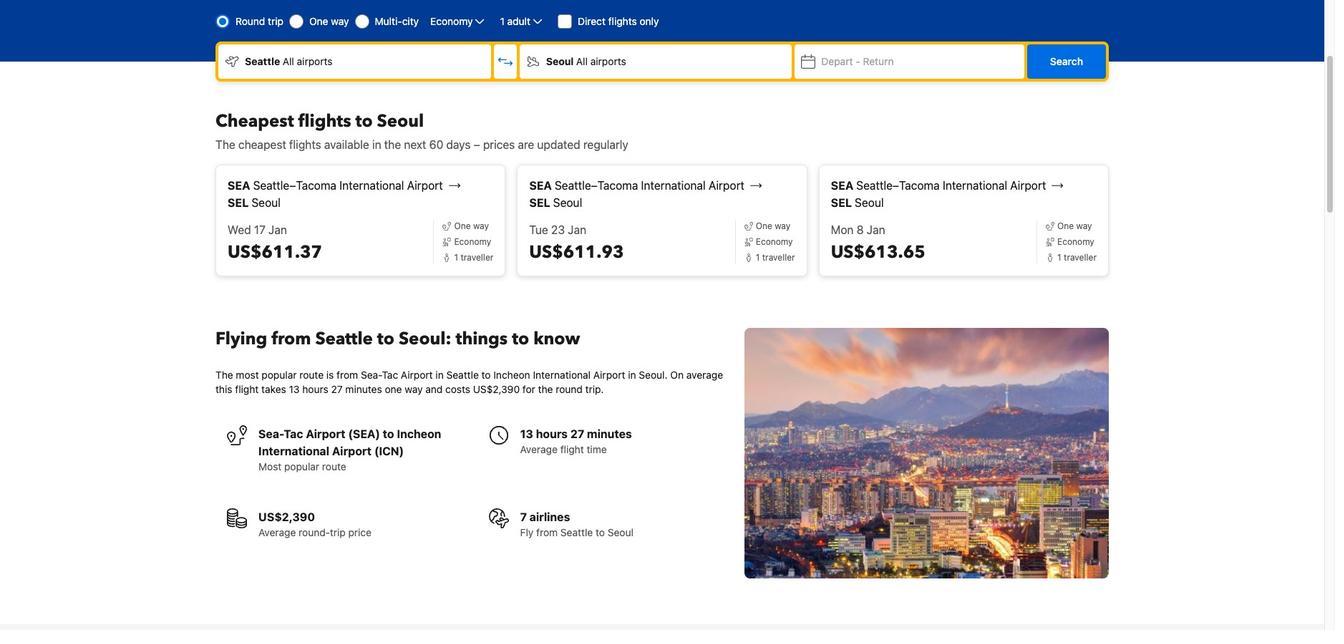 Task type: describe. For each thing, give the bounding box(es) containing it.
1 traveller for us$613.65
[[1058, 252, 1097, 263]]

depart - return
[[822, 55, 894, 68]]

sel seoul for us$613.65
[[831, 196, 884, 209]]

seattle–tacoma for us$611.93
[[555, 179, 638, 192]]

to inside sea-tac airport (sea) to incheon international airport (icn)
[[383, 428, 394, 441]]

sel seoul for us$611.93
[[529, 196, 582, 209]]

regularly
[[583, 138, 629, 151]]

60
[[429, 138, 443, 151]]

economy for us$611.93
[[756, 236, 793, 247]]

one for us$611.37
[[454, 221, 471, 231]]

1 horizontal spatial in
[[436, 369, 444, 381]]

sea for us$613.65
[[831, 179, 854, 192]]

1 horizontal spatial 13
[[520, 428, 533, 441]]

from for fly
[[536, 526, 558, 539]]

wed
[[228, 224, 251, 236]]

the most popular route is from sea-tac airport in seattle to incheon international airport in seoul. on average this flight takes 13 hours 27 minutes one way and costs us$2,390 for the round trip.
[[216, 369, 723, 395]]

1 adult
[[500, 15, 531, 27]]

fly
[[520, 526, 534, 539]]

depart - return button
[[795, 45, 1025, 79]]

all for seattle
[[283, 55, 294, 68]]

average flight time
[[520, 443, 607, 456]]

1 for us$611.37
[[454, 252, 458, 263]]

tue
[[529, 224, 548, 236]]

round
[[556, 383, 583, 395]]

trip.
[[585, 383, 604, 395]]

all for seoul
[[576, 55, 588, 68]]

1 vertical spatial flight
[[560, 443, 584, 456]]

cheapest flights to seoul the cheapest flights available in the next 60 days – prices are updated regularly
[[216, 110, 629, 151]]

traveller for us$611.37
[[461, 252, 494, 263]]

sea- inside the most popular route is from sea-tac airport in seattle to incheon international airport in seoul. on average this flight takes 13 hours 27 minutes one way and costs us$2,390 for the round trip.
[[361, 369, 382, 381]]

takes
[[261, 383, 286, 395]]

2 vertical spatial flights
[[289, 138, 321, 151]]

7
[[520, 511, 527, 524]]

popular inside the most popular route is from sea-tac airport in seattle to incheon international airport in seoul. on average this flight takes 13 hours 27 minutes one way and costs us$2,390 for the round trip.
[[262, 369, 297, 381]]

us$2,390 inside the most popular route is from sea-tac airport in seattle to incheon international airport in seoul. on average this flight takes 13 hours 27 minutes one way and costs us$2,390 for the round trip.
[[473, 383, 520, 395]]

one for us$611.93
[[756, 221, 773, 231]]

sel for us$613.65
[[831, 196, 852, 209]]

13 inside the most popular route is from sea-tac airport in seattle to incheon international airport in seoul. on average this flight takes 13 hours 27 minutes one way and costs us$2,390 for the round trip.
[[289, 383, 300, 395]]

–
[[474, 138, 480, 151]]

things
[[456, 327, 508, 351]]

in inside the cheapest flights to seoul the cheapest flights available in the next 60 days – prices are updated regularly
[[372, 138, 381, 151]]

from inside the most popular route is from sea-tac airport in seattle to incheon international airport in seoul. on average this flight takes 13 hours 27 minutes one way and costs us$2,390 for the round trip.
[[337, 369, 358, 381]]

the inside the most popular route is from sea-tac airport in seattle to incheon international airport in seoul. on average this flight takes 13 hours 27 minutes one way and costs us$2,390 for the round trip.
[[216, 369, 233, 381]]

jan for us$611.93
[[568, 224, 586, 236]]

average for 13 hours 27 minutes
[[520, 443, 558, 456]]

sea seattle–tacoma international airport for us$613.65
[[831, 179, 1046, 192]]

direct flights only
[[578, 15, 659, 27]]

1 traveller for us$611.93
[[756, 252, 795, 263]]

jan for us$613.65
[[867, 224, 885, 236]]

costs
[[445, 383, 470, 395]]

sea-tac airport (sea) to incheon international airport (icn)
[[258, 428, 441, 458]]

updated
[[537, 138, 580, 151]]

fly from seattle to seoul
[[520, 526, 634, 539]]

13 hours 27 minutes
[[520, 428, 632, 441]]

this
[[216, 383, 232, 395]]

way for us$611.93
[[775, 221, 791, 231]]

round trip
[[236, 15, 284, 27]]

us$611.93
[[529, 241, 624, 264]]

7 airlines
[[520, 511, 570, 524]]

time
[[587, 443, 607, 456]]

most popular route
[[258, 461, 346, 473]]

flying from seattle to seoul: things to know
[[216, 327, 580, 351]]

1 horizontal spatial 27
[[571, 428, 584, 441]]

1 horizontal spatial trip
[[330, 526, 346, 539]]

on
[[670, 369, 684, 381]]

multi-city
[[375, 15, 419, 27]]

the inside the cheapest flights to seoul the cheapest flights available in the next 60 days – prices are updated regularly
[[216, 138, 235, 151]]

(sea)
[[348, 428, 380, 441]]

tac inside the most popular route is from sea-tac airport in seattle to incheon international airport in seoul. on average this flight takes 13 hours 27 minutes one way and costs us$2,390 for the round trip.
[[382, 369, 398, 381]]

-
[[856, 55, 860, 68]]

route inside the most popular route is from sea-tac airport in seattle to incheon international airport in seoul. on average this flight takes 13 hours 27 minutes one way and costs us$2,390 for the round trip.
[[299, 369, 324, 381]]

seattle down round trip
[[245, 55, 280, 68]]

sea seattle–tacoma international airport for us$611.93
[[529, 179, 745, 192]]

1 vertical spatial popular
[[284, 461, 319, 473]]

round
[[236, 15, 265, 27]]

1 inside dropdown button
[[500, 15, 505, 27]]

17
[[254, 224, 266, 236]]

one way for us$611.37
[[454, 221, 489, 231]]

international for us$611.93
[[641, 179, 706, 192]]

for
[[523, 383, 535, 395]]

city
[[402, 15, 419, 27]]

average
[[687, 369, 723, 381]]

sea for us$611.37
[[228, 179, 250, 192]]

seoul all airports
[[546, 55, 626, 68]]

international inside the most popular route is from sea-tac airport in seattle to incheon international airport in seoul. on average this flight takes 13 hours 27 minutes one way and costs us$2,390 for the round trip.
[[533, 369, 591, 381]]

and
[[425, 383, 443, 395]]

way for us$613.65
[[1077, 221, 1092, 231]]

available
[[324, 138, 369, 151]]

flying
[[216, 327, 267, 351]]

seoul:
[[399, 327, 451, 351]]

1 horizontal spatial hours
[[536, 428, 568, 441]]



Task type: locate. For each thing, give the bounding box(es) containing it.
trip right round
[[268, 15, 284, 27]]

0 vertical spatial tac
[[382, 369, 398, 381]]

route down sea-tac airport (sea) to incheon international airport (icn)
[[322, 461, 346, 473]]

0 vertical spatial the
[[384, 138, 401, 151]]

2 horizontal spatial sea seattle–tacoma international airport
[[831, 179, 1046, 192]]

jan right 8 in the top right of the page
[[867, 224, 885, 236]]

airports
[[297, 55, 333, 68], [591, 55, 626, 68]]

economy for us$613.65
[[1058, 236, 1095, 247]]

jan
[[269, 224, 287, 236], [568, 224, 586, 236], [867, 224, 885, 236]]

tac up one
[[382, 369, 398, 381]]

3 sea seattle–tacoma international airport from the left
[[831, 179, 1046, 192]]

flights left available
[[289, 138, 321, 151]]

sel up mon
[[831, 196, 852, 209]]

incheon up for
[[494, 369, 530, 381]]

are
[[518, 138, 534, 151]]

know
[[534, 327, 580, 351]]

1 horizontal spatial sea-
[[361, 369, 382, 381]]

sea
[[228, 179, 250, 192], [529, 179, 552, 192], [831, 179, 854, 192]]

1 1 traveller from the left
[[454, 252, 494, 263]]

0 horizontal spatial sea
[[228, 179, 250, 192]]

way for us$611.37
[[473, 221, 489, 231]]

seattle up costs
[[446, 369, 479, 381]]

way inside the most popular route is from sea-tac airport in seattle to incheon international airport in seoul. on average this flight takes 13 hours 27 minutes one way and costs us$2,390 for the round trip.
[[405, 383, 423, 395]]

one for us$613.65
[[1058, 221, 1074, 231]]

airport
[[407, 179, 443, 192], [709, 179, 745, 192], [1010, 179, 1046, 192], [401, 369, 433, 381], [593, 369, 625, 381], [306, 428, 345, 441], [332, 445, 372, 458]]

3 traveller from the left
[[1064, 252, 1097, 263]]

0 vertical spatial trip
[[268, 15, 284, 27]]

average for us$2,390
[[258, 526, 296, 539]]

0 horizontal spatial trip
[[268, 15, 284, 27]]

international
[[340, 179, 404, 192], [641, 179, 706, 192], [943, 179, 1007, 192], [533, 369, 591, 381], [258, 445, 329, 458]]

seattle–tacoma
[[253, 179, 337, 192], [555, 179, 638, 192], [857, 179, 940, 192]]

27 inside the most popular route is from sea-tac airport in seattle to incheon international airport in seoul. on average this flight takes 13 hours 27 minutes one way and costs us$2,390 for the round trip.
[[331, 383, 343, 395]]

2 sea from the left
[[529, 179, 552, 192]]

1 vertical spatial incheon
[[397, 428, 441, 441]]

one way for us$611.93
[[756, 221, 791, 231]]

search button
[[1027, 45, 1106, 79]]

sea for us$611.93
[[529, 179, 552, 192]]

2 jan from the left
[[568, 224, 586, 236]]

trip left price
[[330, 526, 346, 539]]

jan right "17"
[[269, 224, 287, 236]]

seattle all airports
[[245, 55, 333, 68]]

0 vertical spatial 27
[[331, 383, 343, 395]]

2 horizontal spatial 1 traveller
[[1058, 252, 1097, 263]]

seoul
[[546, 55, 574, 68], [377, 110, 424, 133], [252, 196, 281, 209], [553, 196, 582, 209], [855, 196, 884, 209], [608, 526, 634, 539]]

in right available
[[372, 138, 381, 151]]

one way for us$613.65
[[1058, 221, 1092, 231]]

is
[[326, 369, 334, 381]]

1 vertical spatial us$2,390
[[258, 511, 315, 524]]

1 vertical spatial flights
[[298, 110, 351, 133]]

from for flying
[[272, 327, 311, 351]]

sel seoul up 8 in the top right of the page
[[831, 196, 884, 209]]

tac up most popular route
[[284, 428, 303, 441]]

sel seoul up 23
[[529, 196, 582, 209]]

1 for us$611.93
[[756, 252, 760, 263]]

one
[[385, 383, 402, 395]]

most
[[258, 461, 282, 473]]

to inside the most popular route is from sea-tac airport in seattle to incheon international airport in seoul. on average this flight takes 13 hours 27 minutes one way and costs us$2,390 for the round trip.
[[482, 369, 491, 381]]

jan inside wed 17 jan us$611.37
[[269, 224, 287, 236]]

1 sel from the left
[[228, 196, 249, 209]]

seattle–tacoma down cheapest
[[253, 179, 337, 192]]

flights for direct
[[608, 15, 637, 27]]

seattle–tacoma down the regularly
[[555, 179, 638, 192]]

2 horizontal spatial traveller
[[1064, 252, 1097, 263]]

average down 13 hours 27 minutes
[[520, 443, 558, 456]]

international inside sea-tac airport (sea) to incheon international airport (icn)
[[258, 445, 329, 458]]

from
[[272, 327, 311, 351], [337, 369, 358, 381], [536, 526, 558, 539]]

return
[[863, 55, 894, 68]]

0 vertical spatial popular
[[262, 369, 297, 381]]

seattle down airlines
[[561, 526, 593, 539]]

to inside the cheapest flights to seoul the cheapest flights available in the next 60 days – prices are updated regularly
[[356, 110, 373, 133]]

0 vertical spatial incheon
[[494, 369, 530, 381]]

1 vertical spatial route
[[322, 461, 346, 473]]

flights for cheapest
[[298, 110, 351, 133]]

1 vertical spatial tac
[[284, 428, 303, 441]]

mon 8 jan us$613.65
[[831, 224, 926, 264]]

tac inside sea-tac airport (sea) to incheon international airport (icn)
[[284, 428, 303, 441]]

(icn)
[[374, 445, 404, 458]]

incheon
[[494, 369, 530, 381], [397, 428, 441, 441]]

from right is
[[337, 369, 358, 381]]

way
[[331, 15, 349, 27], [473, 221, 489, 231], [775, 221, 791, 231], [1077, 221, 1092, 231], [405, 383, 423, 395]]

0 horizontal spatial 1 traveller
[[454, 252, 494, 263]]

2 vertical spatial from
[[536, 526, 558, 539]]

1 horizontal spatial sea
[[529, 179, 552, 192]]

cheapest
[[216, 110, 294, 133]]

average round-trip price
[[258, 526, 372, 539]]

tac
[[382, 369, 398, 381], [284, 428, 303, 441]]

1 traveller for us$611.37
[[454, 252, 494, 263]]

sea seattle–tacoma international airport
[[228, 179, 443, 192], [529, 179, 745, 192], [831, 179, 1046, 192]]

2 sel seoul from the left
[[529, 196, 582, 209]]

trip
[[268, 15, 284, 27], [330, 526, 346, 539]]

us$613.65
[[831, 241, 926, 264]]

us$2,390 left for
[[473, 383, 520, 395]]

2 horizontal spatial jan
[[867, 224, 885, 236]]

most
[[236, 369, 259, 381]]

3 sea from the left
[[831, 179, 854, 192]]

1 horizontal spatial sel
[[529, 196, 550, 209]]

seattle–tacoma for us$611.37
[[253, 179, 337, 192]]

1 vertical spatial minutes
[[587, 428, 632, 441]]

us$611.37
[[228, 241, 322, 264]]

the up this
[[216, 369, 233, 381]]

0 horizontal spatial sel seoul
[[228, 196, 281, 209]]

1 vertical spatial sea-
[[258, 428, 284, 441]]

sel for us$611.93
[[529, 196, 550, 209]]

the
[[216, 138, 235, 151], [216, 369, 233, 381]]

flights left only
[[608, 15, 637, 27]]

2 horizontal spatial sea
[[831, 179, 854, 192]]

2 1 traveller from the left
[[756, 252, 795, 263]]

1 horizontal spatial seattle–tacoma
[[555, 179, 638, 192]]

seattle–tacoma for us$613.65
[[857, 179, 940, 192]]

1 vertical spatial from
[[337, 369, 358, 381]]

1 horizontal spatial us$2,390
[[473, 383, 520, 395]]

0 vertical spatial us$2,390
[[473, 383, 520, 395]]

3 1 traveller from the left
[[1058, 252, 1097, 263]]

1 horizontal spatial average
[[520, 443, 558, 456]]

1 for us$613.65
[[1058, 252, 1062, 263]]

airports for seoul all airports
[[591, 55, 626, 68]]

the left next
[[384, 138, 401, 151]]

sel
[[228, 196, 249, 209], [529, 196, 550, 209], [831, 196, 852, 209]]

1 horizontal spatial minutes
[[587, 428, 632, 441]]

sea- inside sea-tac airport (sea) to incheon international airport (icn)
[[258, 428, 284, 441]]

2 the from the top
[[216, 369, 233, 381]]

27
[[331, 383, 343, 395], [571, 428, 584, 441]]

1 vertical spatial hours
[[536, 428, 568, 441]]

1 vertical spatial 27
[[571, 428, 584, 441]]

flight
[[235, 383, 259, 395], [560, 443, 584, 456]]

2 sea seattle–tacoma international airport from the left
[[529, 179, 745, 192]]

8
[[857, 224, 864, 236]]

0 vertical spatial the
[[216, 138, 235, 151]]

1 horizontal spatial 1 traveller
[[756, 252, 795, 263]]

international for us$613.65
[[943, 179, 1007, 192]]

sel up "wed"
[[228, 196, 249, 209]]

multi-
[[375, 15, 402, 27]]

mon
[[831, 224, 854, 236]]

incheon inside sea-tac airport (sea) to incheon international airport (icn)
[[397, 428, 441, 441]]

popular up takes
[[262, 369, 297, 381]]

1 sel seoul from the left
[[228, 196, 281, 209]]

1 seattle–tacoma from the left
[[253, 179, 337, 192]]

3 jan from the left
[[867, 224, 885, 236]]

2 horizontal spatial seattle–tacoma
[[857, 179, 940, 192]]

2 airports from the left
[[591, 55, 626, 68]]

jan for us$611.37
[[269, 224, 287, 236]]

minutes up time
[[587, 428, 632, 441]]

popular
[[262, 369, 297, 381], [284, 461, 319, 473]]

1 horizontal spatial traveller
[[762, 252, 795, 263]]

average
[[520, 443, 558, 456], [258, 526, 296, 539]]

minutes left one
[[345, 383, 382, 395]]

sea-
[[361, 369, 382, 381], [258, 428, 284, 441]]

1 vertical spatial the
[[216, 369, 233, 381]]

3 sel seoul from the left
[[831, 196, 884, 209]]

seattle–tacoma up 8 in the top right of the page
[[857, 179, 940, 192]]

1 horizontal spatial the
[[538, 383, 553, 395]]

airlines
[[530, 511, 570, 524]]

seattle up is
[[315, 327, 373, 351]]

0 horizontal spatial 13
[[289, 383, 300, 395]]

jan inside tue 23 jan us$611.93
[[568, 224, 586, 236]]

airports for seattle all airports
[[297, 55, 333, 68]]

3 seattle–tacoma from the left
[[857, 179, 940, 192]]

the left cheapest
[[216, 138, 235, 151]]

1 vertical spatial 13
[[520, 428, 533, 441]]

in left seoul.
[[628, 369, 636, 381]]

jan right 23
[[568, 224, 586, 236]]

in
[[372, 138, 381, 151], [436, 369, 444, 381], [628, 369, 636, 381]]

round-
[[299, 526, 330, 539]]

traveller for us$613.65
[[1064, 252, 1097, 263]]

direct
[[578, 15, 606, 27]]

13
[[289, 383, 300, 395], [520, 428, 533, 441]]

tue 23 jan us$611.93
[[529, 224, 624, 264]]

sea- right is
[[361, 369, 382, 381]]

popular right most
[[284, 461, 319, 473]]

0 horizontal spatial 27
[[331, 383, 343, 395]]

0 horizontal spatial tac
[[284, 428, 303, 441]]

2 horizontal spatial from
[[536, 526, 558, 539]]

sea up mon
[[831, 179, 854, 192]]

0 horizontal spatial from
[[272, 327, 311, 351]]

27 down is
[[331, 383, 343, 395]]

incheon up (icn)
[[397, 428, 441, 441]]

0 vertical spatial route
[[299, 369, 324, 381]]

1 vertical spatial the
[[538, 383, 553, 395]]

us$2,390 up round-
[[258, 511, 315, 524]]

0 vertical spatial minutes
[[345, 383, 382, 395]]

economy
[[430, 15, 473, 27], [454, 236, 491, 247], [756, 236, 793, 247], [1058, 236, 1095, 247]]

13 up average flight time
[[520, 428, 533, 441]]

0 vertical spatial 13
[[289, 383, 300, 395]]

0 horizontal spatial incheon
[[397, 428, 441, 441]]

minutes
[[345, 383, 382, 395], [587, 428, 632, 441]]

0 horizontal spatial sea seattle–tacoma international airport
[[228, 179, 443, 192]]

2 sel from the left
[[529, 196, 550, 209]]

23
[[551, 224, 565, 236]]

1 all from the left
[[283, 55, 294, 68]]

sea- up most
[[258, 428, 284, 441]]

1 adult button
[[499, 13, 546, 30]]

the inside the most popular route is from sea-tac airport in seattle to incheon international airport in seoul. on average this flight takes 13 hours 27 minutes one way and costs us$2,390 for the round trip.
[[538, 383, 553, 395]]

sel up the tue
[[529, 196, 550, 209]]

sea up "wed"
[[228, 179, 250, 192]]

the right for
[[538, 383, 553, 395]]

hours inside the most popular route is from sea-tac airport in seattle to incheon international airport in seoul. on average this flight takes 13 hours 27 minutes one way and costs us$2,390 for the round trip.
[[302, 383, 328, 395]]

1 vertical spatial trip
[[330, 526, 346, 539]]

0 horizontal spatial sel
[[228, 196, 249, 209]]

1 sea seattle–tacoma international airport from the left
[[228, 179, 443, 192]]

27 up average flight time
[[571, 428, 584, 441]]

1
[[500, 15, 505, 27], [454, 252, 458, 263], [756, 252, 760, 263], [1058, 252, 1062, 263]]

0 horizontal spatial airports
[[297, 55, 333, 68]]

0 horizontal spatial flight
[[235, 383, 259, 395]]

traveller
[[461, 252, 494, 263], [762, 252, 795, 263], [1064, 252, 1097, 263]]

3 sel from the left
[[831, 196, 852, 209]]

1 jan from the left
[[269, 224, 287, 236]]

in up and
[[436, 369, 444, 381]]

0 horizontal spatial sea-
[[258, 428, 284, 441]]

incheon inside the most popular route is from sea-tac airport in seattle to incheon international airport in seoul. on average this flight takes 13 hours 27 minutes one way and costs us$2,390 for the round trip.
[[494, 369, 530, 381]]

2 all from the left
[[576, 55, 588, 68]]

sel seoul for us$611.37
[[228, 196, 281, 209]]

seattle
[[245, 55, 280, 68], [315, 327, 373, 351], [446, 369, 479, 381], [561, 526, 593, 539]]

0 horizontal spatial in
[[372, 138, 381, 151]]

international for us$611.37
[[340, 179, 404, 192]]

1 horizontal spatial sea seattle–tacoma international airport
[[529, 179, 745, 192]]

price
[[348, 526, 372, 539]]

only
[[640, 15, 659, 27]]

0 horizontal spatial the
[[384, 138, 401, 151]]

all
[[283, 55, 294, 68], [576, 55, 588, 68]]

average left round-
[[258, 526, 296, 539]]

seoul inside the cheapest flights to seoul the cheapest flights available in the next 60 days – prices are updated regularly
[[377, 110, 424, 133]]

0 vertical spatial flight
[[235, 383, 259, 395]]

0 horizontal spatial hours
[[302, 383, 328, 395]]

adult
[[507, 15, 531, 27]]

hours down is
[[302, 383, 328, 395]]

flight down most
[[235, 383, 259, 395]]

all down round trip
[[283, 55, 294, 68]]

1 horizontal spatial from
[[337, 369, 358, 381]]

sea down are
[[529, 179, 552, 192]]

sea seattle–tacoma international airport for us$611.37
[[228, 179, 443, 192]]

1 sea from the left
[[228, 179, 250, 192]]

0 horizontal spatial jan
[[269, 224, 287, 236]]

sel for us$611.37
[[228, 196, 249, 209]]

0 vertical spatial hours
[[302, 383, 328, 395]]

cheapest
[[238, 138, 286, 151]]

1 horizontal spatial tac
[[382, 369, 398, 381]]

flights
[[608, 15, 637, 27], [298, 110, 351, 133], [289, 138, 321, 151]]

0 vertical spatial average
[[520, 443, 558, 456]]

2 traveller from the left
[[762, 252, 795, 263]]

1 traveller from the left
[[461, 252, 494, 263]]

search
[[1050, 55, 1083, 68]]

days
[[446, 138, 471, 151]]

a beautiful view of seoul. image
[[745, 328, 1109, 579]]

1 the from the top
[[216, 138, 235, 151]]

minutes inside the most popular route is from sea-tac airport in seattle to incheon international airport in seoul. on average this flight takes 13 hours 27 minutes one way and costs us$2,390 for the round trip.
[[345, 383, 382, 395]]

flights up available
[[298, 110, 351, 133]]

0 horizontal spatial seattle–tacoma
[[253, 179, 337, 192]]

seoul.
[[639, 369, 668, 381]]

flight down 13 hours 27 minutes
[[560, 443, 584, 456]]

us$2,390
[[473, 383, 520, 395], [258, 511, 315, 524]]

one
[[309, 15, 328, 27], [454, 221, 471, 231], [756, 221, 773, 231], [1058, 221, 1074, 231]]

next
[[404, 138, 426, 151]]

to
[[356, 110, 373, 133], [377, 327, 394, 351], [512, 327, 529, 351], [482, 369, 491, 381], [383, 428, 394, 441], [596, 526, 605, 539]]

0 vertical spatial sea-
[[361, 369, 382, 381]]

economy for us$611.37
[[454, 236, 491, 247]]

one way
[[309, 15, 349, 27], [454, 221, 489, 231], [756, 221, 791, 231], [1058, 221, 1092, 231]]

2 horizontal spatial sel
[[831, 196, 852, 209]]

1 horizontal spatial jan
[[568, 224, 586, 236]]

1 horizontal spatial all
[[576, 55, 588, 68]]

sel seoul up "17"
[[228, 196, 281, 209]]

1 horizontal spatial sel seoul
[[529, 196, 582, 209]]

1 airports from the left
[[297, 55, 333, 68]]

hours up average flight time
[[536, 428, 568, 441]]

traveller for us$611.93
[[762, 252, 795, 263]]

1 vertical spatial average
[[258, 526, 296, 539]]

the
[[384, 138, 401, 151], [538, 383, 553, 395]]

prices
[[483, 138, 515, 151]]

all down direct
[[576, 55, 588, 68]]

seattle inside the most popular route is from sea-tac airport in seattle to incheon international airport in seoul. on average this flight takes 13 hours 27 minutes one way and costs us$2,390 for the round trip.
[[446, 369, 479, 381]]

depart
[[822, 55, 853, 68]]

0 vertical spatial from
[[272, 327, 311, 351]]

from down 7 airlines
[[536, 526, 558, 539]]

2 horizontal spatial in
[[628, 369, 636, 381]]

route left is
[[299, 369, 324, 381]]

1 horizontal spatial incheon
[[494, 369, 530, 381]]

2 seattle–tacoma from the left
[[555, 179, 638, 192]]

jan inside the mon 8 jan us$613.65
[[867, 224, 885, 236]]

2 horizontal spatial sel seoul
[[831, 196, 884, 209]]

0 horizontal spatial traveller
[[461, 252, 494, 263]]

the inside the cheapest flights to seoul the cheapest flights available in the next 60 days – prices are updated regularly
[[384, 138, 401, 151]]

1 horizontal spatial airports
[[591, 55, 626, 68]]

wed 17 jan us$611.37
[[228, 224, 322, 264]]

0 horizontal spatial all
[[283, 55, 294, 68]]

1 horizontal spatial flight
[[560, 443, 584, 456]]

from right flying
[[272, 327, 311, 351]]

13 right takes
[[289, 383, 300, 395]]

flight inside the most popular route is from sea-tac airport in seattle to incheon international airport in seoul. on average this flight takes 13 hours 27 minutes one way and costs us$2,390 for the round trip.
[[235, 383, 259, 395]]

0 horizontal spatial us$2,390
[[258, 511, 315, 524]]

0 horizontal spatial minutes
[[345, 383, 382, 395]]

1 traveller
[[454, 252, 494, 263], [756, 252, 795, 263], [1058, 252, 1097, 263]]

0 horizontal spatial average
[[258, 526, 296, 539]]

0 vertical spatial flights
[[608, 15, 637, 27]]



Task type: vqa. For each thing, say whether or not it's contained in the screenshot.
Customer within the Coronavirus (COVID-19) FAQs About Booking.com Customer Service Help
no



